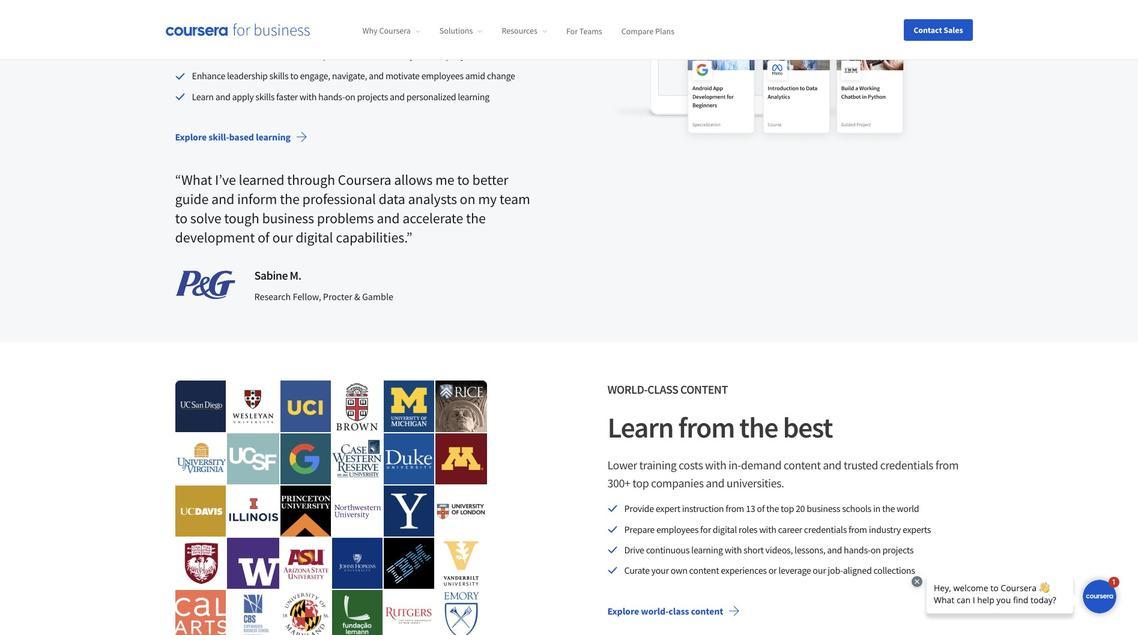 Task type: vqa. For each thing, say whether or not it's contained in the screenshot.
Management related to The MS in Management degree offers true flexibility and the option to choose from two concentrations: Digital Transformation in Healthcare and Healthcare Administration.
no



Task type: locate. For each thing, give the bounding box(es) containing it.
and right gaps
[[384, 29, 399, 41]]

1 horizontal spatial roles
[[739, 524, 758, 536]]

our inside what i've learned through coursera allows me to better guide and inform the professional data analysts on my team to solve tough business problems and accelerate the development of our digital capabilities.
[[273, 228, 293, 247]]

for up motivate
[[398, 49, 408, 61]]

employees down "company"
[[422, 70, 464, 82]]

for teams link
[[567, 25, 603, 36]]

credentials up world
[[881, 458, 934, 473]]

prepare employees for digital roles with career credentials from industry experts
[[625, 524, 932, 536]]

to down the guide
[[175, 209, 188, 228]]

better
[[473, 171, 509, 189]]

data
[[379, 190, 406, 209]]

roles left that on the left top of page
[[256, 49, 275, 61]]

1 vertical spatial your
[[652, 565, 669, 577]]

0 vertical spatial based
[[226, 29, 249, 41]]

personalized
[[407, 91, 456, 103]]

skills up leadership
[[227, 49, 246, 61]]

1 horizontal spatial our
[[813, 565, 827, 577]]

prepare
[[625, 524, 655, 536]]

digital
[[296, 228, 333, 247], [713, 524, 737, 536]]

1 vertical spatial credentials
[[805, 524, 847, 536]]

the left world
[[883, 503, 896, 515]]

2 horizontal spatial learning
[[692, 544, 723, 556]]

on left my
[[460, 190, 476, 209]]

1 vertical spatial learn
[[608, 410, 674, 446]]

development
[[175, 228, 255, 247]]

1 vertical spatial roles
[[739, 524, 758, 536]]

top inside lower training costs with in-demand content and trusted credentials from 300+ top companies and universities.
[[633, 476, 649, 491]]

our up sabine m.
[[273, 228, 293, 247]]

projects up collections
[[883, 544, 914, 556]]

digital down instruction
[[713, 524, 737, 536]]

0 vertical spatial digital
[[296, 228, 333, 247]]

experiences
[[721, 565, 767, 577]]

training
[[640, 458, 677, 473]]

with left in-
[[706, 458, 727, 473]]

content right own
[[690, 565, 720, 577]]

0 vertical spatial coursera
[[380, 25, 411, 36]]

0 horizontal spatial roles
[[256, 49, 275, 61]]

content down best at the right of the page
[[784, 458, 821, 473]]

1 vertical spatial projects
[[883, 544, 914, 556]]

coursera inside what i've learned through coursera allows me to better guide and inform the professional data analysts on my team to solve tough business problems and accelerate the development of our digital capabilities.
[[338, 171, 392, 189]]

drive continuous learning with short videos, lessons, and hands-on projects
[[625, 544, 914, 556]]

explore skill-based learning link
[[166, 123, 317, 152]]

top left the 20
[[781, 503, 795, 515]]

skills down that on the left top of page
[[270, 70, 289, 82]]

and down motivate
[[390, 91, 405, 103]]

advancement
[[400, 29, 453, 41]]

of right 13
[[757, 503, 765, 515]]

1 horizontal spatial credentials
[[881, 458, 934, 473]]

0 horizontal spatial projects
[[357, 91, 388, 103]]

1 vertical spatial learning
[[256, 131, 291, 143]]

based
[[226, 29, 249, 41], [229, 131, 254, 143]]

roles
[[256, 49, 275, 61], [739, 524, 758, 536]]

0 horizontal spatial business
[[262, 209, 314, 228]]

and up job-
[[828, 544, 843, 556]]

0 vertical spatial projects
[[357, 91, 388, 103]]

0 vertical spatial business
[[262, 209, 314, 228]]

class
[[648, 382, 679, 397], [669, 606, 690, 618]]

skill-
[[209, 131, 229, 143]]

1 vertical spatial coursera
[[338, 171, 392, 189]]

1 horizontal spatial your
[[652, 565, 669, 577]]

and left apply
[[216, 91, 231, 103]]

in right schools
[[874, 503, 881, 515]]

&
[[355, 291, 360, 303]]

demand
[[742, 458, 782, 473]]

1 vertical spatial our
[[813, 565, 827, 577]]

explore left skill-
[[175, 131, 207, 143]]

in up leadership
[[247, 49, 255, 61]]

1 horizontal spatial explore
[[608, 606, 640, 618]]

universities.
[[727, 476, 785, 491]]

accelerate
[[403, 209, 464, 228]]

roles down 13
[[739, 524, 758, 536]]

employees down expert
[[657, 524, 699, 536]]

1 vertical spatial class
[[669, 606, 690, 618]]

with left short
[[725, 544, 742, 556]]

the down my
[[466, 209, 486, 228]]

projects down enhance leadership skills to engage, navigate, and motivate employees amid change
[[357, 91, 388, 103]]

on inside what i've learned through coursera allows me to better guide and inform the professional data analysts on my team to solve tough business problems and accelerate the development of our digital capabilities.
[[460, 190, 476, 209]]

on down navigate,
[[345, 91, 356, 103]]

to left identify on the left of the page
[[302, 29, 310, 41]]

0 vertical spatial learning
[[458, 91, 490, 103]]

1 horizontal spatial hands-
[[844, 544, 871, 556]]

guide
[[175, 190, 209, 209]]

0 vertical spatial top
[[633, 476, 649, 491]]

1 vertical spatial hands-
[[844, 544, 871, 556]]

credentials up 'lessons,'
[[805, 524, 847, 536]]

with
[[300, 91, 317, 103], [706, 458, 727, 473], [760, 524, 777, 536], [725, 544, 742, 556]]

1 horizontal spatial top
[[781, 503, 795, 515]]

based down apply
[[229, 131, 254, 143]]

0 vertical spatial learn
[[192, 91, 214, 103]]

0 horizontal spatial hands-
[[319, 91, 345, 103]]

trusted
[[844, 458, 879, 473]]

learning down faster
[[256, 131, 291, 143]]

1 horizontal spatial on
[[460, 190, 476, 209]]

0 vertical spatial on
[[345, 91, 356, 103]]

to
[[302, 29, 310, 41], [290, 70, 298, 82], [457, 171, 470, 189], [175, 209, 188, 228]]

of inside what i've learned through coursera allows me to better guide and inform the professional data analysts on my team to solve tough business problems and accelerate the development of our digital capabilities.
[[258, 228, 270, 247]]

rapid
[[316, 49, 336, 61]]

through
[[287, 171, 335, 189]]

industry
[[870, 524, 902, 536]]

p&g logo image
[[175, 271, 235, 300]]

m.
[[290, 268, 301, 283]]

job-
[[828, 565, 844, 577]]

to left engage,
[[290, 70, 298, 82]]

from inside lower training costs with in-demand content and trusted credentials from 300+ top companies and universities.
[[936, 458, 959, 473]]

company
[[429, 49, 465, 61]]

explore left world-
[[608, 606, 640, 618]]

the up demand on the bottom right of the page
[[740, 410, 778, 446]]

advance skills in roles that drive rapid transformation for your company
[[192, 49, 465, 61]]

1 vertical spatial explore
[[608, 606, 640, 618]]

content up 'learn from the best' in the bottom of the page
[[681, 382, 728, 397]]

for
[[398, 49, 408, 61], [701, 524, 712, 536]]

0 horizontal spatial top
[[633, 476, 649, 491]]

0 horizontal spatial learn
[[192, 91, 214, 103]]

enhance leadership skills to engage, navigate, and motivate employees amid change
[[192, 70, 515, 82]]

300+
[[608, 476, 631, 491]]

learning right continuous
[[692, 544, 723, 556]]

your down advancement at the top left of page
[[410, 49, 428, 61]]

0 vertical spatial our
[[273, 228, 293, 247]]

1 vertical spatial in
[[874, 503, 881, 515]]

0 horizontal spatial employees
[[422, 70, 464, 82]]

1 horizontal spatial learn
[[608, 410, 674, 446]]

1 vertical spatial on
[[460, 190, 476, 209]]

learn down enhance
[[192, 91, 214, 103]]

tough
[[224, 209, 259, 228]]

your left own
[[652, 565, 669, 577]]

0 vertical spatial explore
[[175, 131, 207, 143]]

hands- down engage,
[[319, 91, 345, 103]]

0 vertical spatial hands-
[[319, 91, 345, 103]]

hands-
[[319, 91, 345, 103], [844, 544, 871, 556]]

hands- up aligned
[[844, 544, 871, 556]]

coursera for business image
[[166, 24, 310, 36]]

0 horizontal spatial of
[[258, 228, 270, 247]]

based left assessments
[[226, 29, 249, 41]]

role-
[[208, 29, 226, 41]]

1 vertical spatial business
[[807, 503, 841, 515]]

0 vertical spatial your
[[410, 49, 428, 61]]

0 horizontal spatial for
[[398, 49, 408, 61]]

0 vertical spatial of
[[258, 228, 270, 247]]

learning
[[458, 91, 490, 103], [256, 131, 291, 143], [692, 544, 723, 556]]

learn down world-
[[608, 410, 674, 446]]

leadership
[[227, 70, 268, 82]]

from
[[679, 410, 735, 446], [936, 458, 959, 473], [726, 503, 745, 515], [849, 524, 868, 536]]

business
[[262, 209, 314, 228], [807, 503, 841, 515]]

1 vertical spatial of
[[757, 503, 765, 515]]

projects
[[357, 91, 388, 103], [883, 544, 914, 556]]

top right 300+
[[633, 476, 649, 491]]

0 horizontal spatial learning
[[256, 131, 291, 143]]

that
[[277, 49, 293, 61]]

coursera up professional
[[338, 171, 392, 189]]

top
[[633, 476, 649, 491], [781, 503, 795, 515]]

motivate
[[386, 70, 420, 82]]

1 vertical spatial employees
[[657, 524, 699, 536]]

business right the 20
[[807, 503, 841, 515]]

1 vertical spatial digital
[[713, 524, 737, 536]]

provide expert instruction from 13 of the top 20 business schools in the world
[[625, 503, 920, 515]]

coursera right why
[[380, 25, 411, 36]]

your
[[410, 49, 428, 61], [652, 565, 669, 577]]

digital down problems
[[296, 228, 333, 247]]

the
[[280, 190, 300, 209], [466, 209, 486, 228], [740, 410, 778, 446], [767, 503, 780, 515], [883, 503, 896, 515]]

explore
[[175, 131, 207, 143], [608, 606, 640, 618]]

1 horizontal spatial digital
[[713, 524, 737, 536]]

0 horizontal spatial your
[[410, 49, 428, 61]]

of down tough
[[258, 228, 270, 247]]

1 horizontal spatial of
[[757, 503, 765, 515]]

in
[[247, 49, 255, 61], [874, 503, 881, 515]]

transformation
[[338, 49, 396, 61]]

allows
[[394, 171, 433, 189]]

costs
[[679, 458, 703, 473]]

why coursera
[[363, 25, 411, 36]]

1 vertical spatial top
[[781, 503, 795, 515]]

business down inform
[[262, 209, 314, 228]]

1 horizontal spatial business
[[807, 503, 841, 515]]

2 horizontal spatial on
[[871, 544, 881, 556]]

compare plans link
[[622, 25, 675, 36]]

1 horizontal spatial learning
[[458, 91, 490, 103]]

or
[[769, 565, 777, 577]]

1 vertical spatial based
[[229, 131, 254, 143]]

0 horizontal spatial credentials
[[805, 524, 847, 536]]

content right world-
[[691, 606, 724, 618]]

1 vertical spatial for
[[701, 524, 712, 536]]

learn from the best
[[608, 410, 833, 446]]

procter
[[323, 291, 353, 303]]

learning down amid
[[458, 91, 490, 103]]

contact sales button
[[905, 19, 973, 41]]

with inside lower training costs with in-demand content and trusted credentials from 300+ top companies and universities.
[[706, 458, 727, 473]]

our left job-
[[813, 565, 827, 577]]

0 vertical spatial credentials
[[881, 458, 934, 473]]

0 horizontal spatial digital
[[296, 228, 333, 247]]

the down through
[[280, 190, 300, 209]]

for down instruction
[[701, 524, 712, 536]]

what
[[181, 171, 212, 189]]

1 horizontal spatial for
[[701, 524, 712, 536]]

0 horizontal spatial in
[[247, 49, 255, 61]]

0 horizontal spatial our
[[273, 228, 293, 247]]

on down industry
[[871, 544, 881, 556]]

companies
[[652, 476, 704, 491]]

and down transformation
[[369, 70, 384, 82]]

and down i've
[[212, 190, 235, 209]]

0 horizontal spatial explore
[[175, 131, 207, 143]]

explore skill-based learning
[[175, 131, 291, 143]]



Task type: describe. For each thing, give the bounding box(es) containing it.
enhance
[[192, 70, 225, 82]]

learn for learn from the best
[[608, 410, 674, 446]]

lessons,
[[795, 544, 826, 556]]

why coursera link
[[363, 25, 421, 36]]

use role-based assessments to identify skills gaps and advancement opportunities
[[192, 29, 508, 41]]

learn for learn and apply skills faster with hands-on projects and personalized learning
[[192, 91, 214, 103]]

what i've learned through coursera allows me to better guide and inform the professional data analysts on my team to solve tough business problems and accelerate the development of our digital capabilities.
[[175, 171, 531, 247]]

1 horizontal spatial in
[[874, 503, 881, 515]]

fellow,
[[293, 291, 321, 303]]

aligned
[[844, 565, 872, 577]]

faster
[[276, 91, 298, 103]]

change
[[487, 70, 515, 82]]

plans
[[656, 25, 675, 36]]

apply
[[232, 91, 254, 103]]

learn and apply skills faster with hands-on projects and personalized learning
[[192, 91, 490, 103]]

lower training costs with in-demand content and trusted credentials from 300+ top companies and universities.
[[608, 458, 959, 491]]

navigate,
[[332, 70, 367, 82]]

gaps
[[364, 29, 382, 41]]

best
[[783, 410, 833, 446]]

world-class content
[[608, 382, 728, 397]]

drive
[[295, 49, 314, 61]]

0 vertical spatial roles
[[256, 49, 275, 61]]

sales
[[944, 24, 964, 35]]

teams
[[580, 25, 603, 36]]

1 horizontal spatial projects
[[883, 544, 914, 556]]

career
[[779, 524, 803, 536]]

i've
[[215, 171, 236, 189]]

resources link
[[502, 25, 547, 36]]

in-
[[729, 458, 742, 473]]

with right faster
[[300, 91, 317, 103]]

and down data
[[377, 209, 400, 228]]

compare
[[622, 25, 654, 36]]

and up instruction
[[706, 476, 725, 491]]

based for role-
[[226, 29, 249, 41]]

problems
[[317, 209, 374, 228]]

provide
[[625, 503, 654, 515]]

0 vertical spatial in
[[247, 49, 255, 61]]

thirty logos from well known universities image
[[175, 381, 487, 636]]

compare plans
[[622, 25, 675, 36]]

expert
[[656, 503, 681, 515]]

opportunities
[[455, 29, 508, 41]]

instruction
[[683, 503, 724, 515]]

my
[[479, 190, 497, 209]]

analysts
[[408, 190, 457, 209]]

world-
[[608, 382, 648, 397]]

skills left faster
[[256, 91, 275, 103]]

and left the "trusted"
[[823, 458, 842, 473]]

for teams
[[567, 25, 603, 36]]

0 vertical spatial for
[[398, 49, 408, 61]]

amid
[[466, 70, 486, 82]]

leverage
[[779, 565, 812, 577]]

0 vertical spatial class
[[648, 382, 679, 397]]

with up drive continuous learning with short videos, lessons, and hands-on projects
[[760, 524, 777, 536]]

advance
[[192, 49, 225, 61]]

content inside lower training costs with in-demand content and trusted credentials from 300+ top companies and universities.
[[784, 458, 821, 473]]

20
[[796, 503, 806, 515]]

world-
[[641, 606, 669, 618]]

2 vertical spatial on
[[871, 544, 881, 556]]

capabilities.
[[336, 228, 407, 247]]

drive
[[625, 544, 645, 556]]

me
[[436, 171, 455, 189]]

13
[[746, 503, 756, 515]]

skills left why
[[343, 29, 362, 41]]

sabine
[[255, 268, 288, 283]]

explore world-class content link
[[598, 597, 750, 626]]

illustration of the coursera skills-first platform image
[[608, 0, 964, 146]]

research
[[255, 291, 291, 303]]

2 vertical spatial learning
[[692, 544, 723, 556]]

identify
[[312, 29, 341, 41]]

sabine m.
[[255, 268, 301, 283]]

0 horizontal spatial on
[[345, 91, 356, 103]]

why
[[363, 25, 378, 36]]

curate
[[625, 565, 650, 577]]

credentials inside lower training costs with in-demand content and trusted credentials from 300+ top companies and universities.
[[881, 458, 934, 473]]

use
[[192, 29, 206, 41]]

experts
[[903, 524, 932, 536]]

to right me
[[457, 171, 470, 189]]

short
[[744, 544, 764, 556]]

curate your own content experiences or leverage our job-aligned collections
[[625, 565, 916, 577]]

team
[[500, 190, 531, 209]]

resources
[[502, 25, 538, 36]]

contact sales
[[914, 24, 964, 35]]

lower
[[608, 458, 638, 473]]

videos,
[[766, 544, 793, 556]]

professional
[[303, 190, 376, 209]]

continuous
[[647, 544, 690, 556]]

own
[[671, 565, 688, 577]]

0 vertical spatial employees
[[422, 70, 464, 82]]

gamble
[[362, 291, 394, 303]]

collections
[[874, 565, 916, 577]]

world
[[897, 503, 920, 515]]

explore world-class content
[[608, 606, 724, 618]]

the up the prepare employees for digital roles with career credentials from industry experts
[[767, 503, 780, 515]]

explore for explore skill-based learning
[[175, 131, 207, 143]]

digital inside what i've learned through coursera allows me to better guide and inform the professional data analysts on my team to solve tough business problems and accelerate the development of our digital capabilities.
[[296, 228, 333, 247]]

learned
[[239, 171, 285, 189]]

based for skill-
[[229, 131, 254, 143]]

explore for explore world-class content
[[608, 606, 640, 618]]

1 horizontal spatial employees
[[657, 524, 699, 536]]

schools
[[843, 503, 872, 515]]

business inside what i've learned through coursera allows me to better guide and inform the professional data analysts on my team to solve tough business problems and accelerate the development of our digital capabilities.
[[262, 209, 314, 228]]

contact
[[914, 24, 943, 35]]

solutions link
[[440, 25, 483, 36]]

assessments
[[251, 29, 300, 41]]



